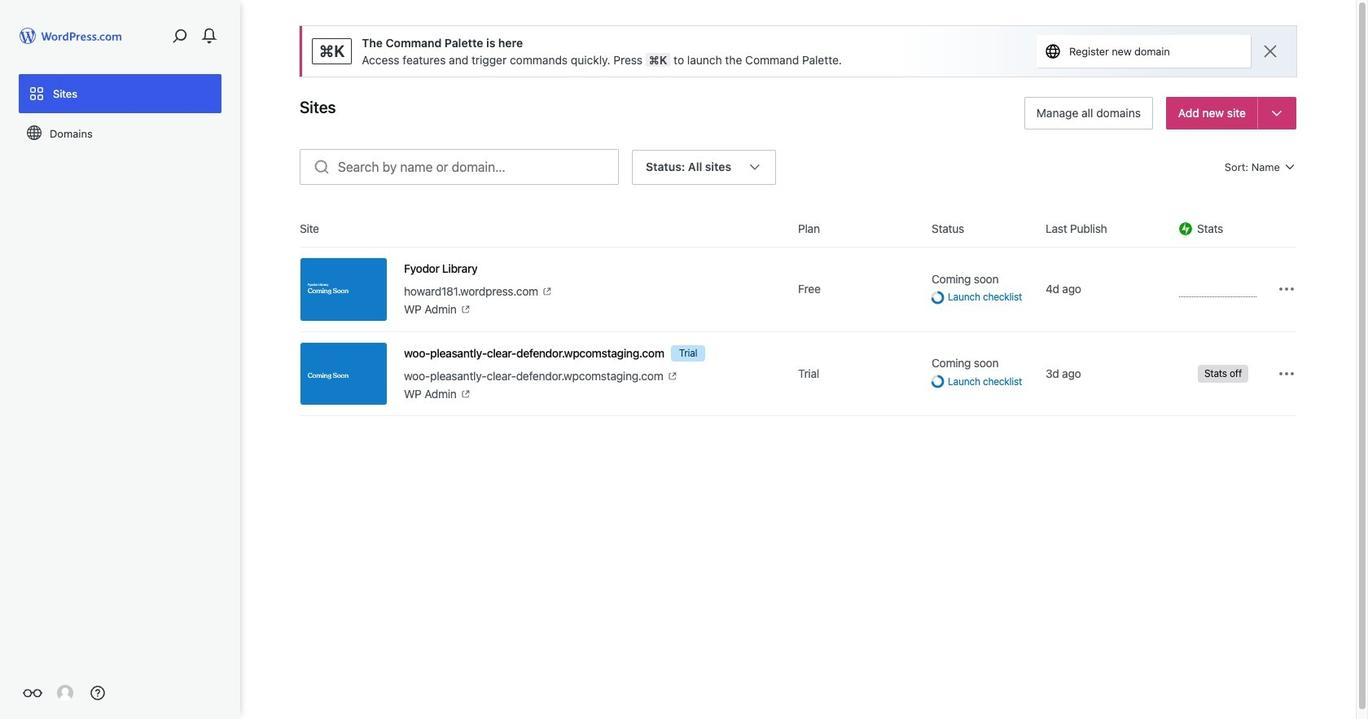 Task type: vqa. For each thing, say whether or not it's contained in the screenshot.
second img from the bottom of the page
no



Task type: locate. For each thing, give the bounding box(es) containing it.
displaying all sites. element
[[646, 151, 732, 183]]

reader image
[[23, 684, 42, 703]]

0 vertical spatial visit wp admin image
[[460, 304, 472, 316]]

1 vertical spatial site actions image
[[1278, 364, 1297, 384]]

Search search field
[[338, 150, 618, 184]]

None search field
[[300, 149, 619, 185]]

site actions image for 2nd visit wp admin icon
[[1278, 364, 1297, 384]]

0 vertical spatial site actions image
[[1278, 280, 1297, 299]]

site actions image
[[1278, 280, 1297, 299], [1278, 364, 1297, 384]]

visit wp admin image
[[460, 304, 472, 316], [460, 389, 472, 400]]

1 site actions image from the top
[[1278, 280, 1297, 299]]

1 vertical spatial visit wp admin image
[[460, 389, 472, 400]]

2 site actions image from the top
[[1278, 364, 1297, 384]]

toggle menu image
[[1270, 106, 1285, 121]]



Task type: describe. For each thing, give the bounding box(es) containing it.
1 visit wp admin image from the top
[[460, 304, 472, 316]]

dismiss image
[[1261, 42, 1281, 61]]

howard image
[[57, 685, 73, 702]]

highest hourly views 0 image
[[1180, 287, 1257, 298]]

2 visit wp admin image from the top
[[460, 389, 472, 400]]

site actions image for 2nd visit wp admin icon from the bottom
[[1278, 280, 1297, 299]]

sorting by name. switch sorting mode image
[[1284, 161, 1297, 174]]



